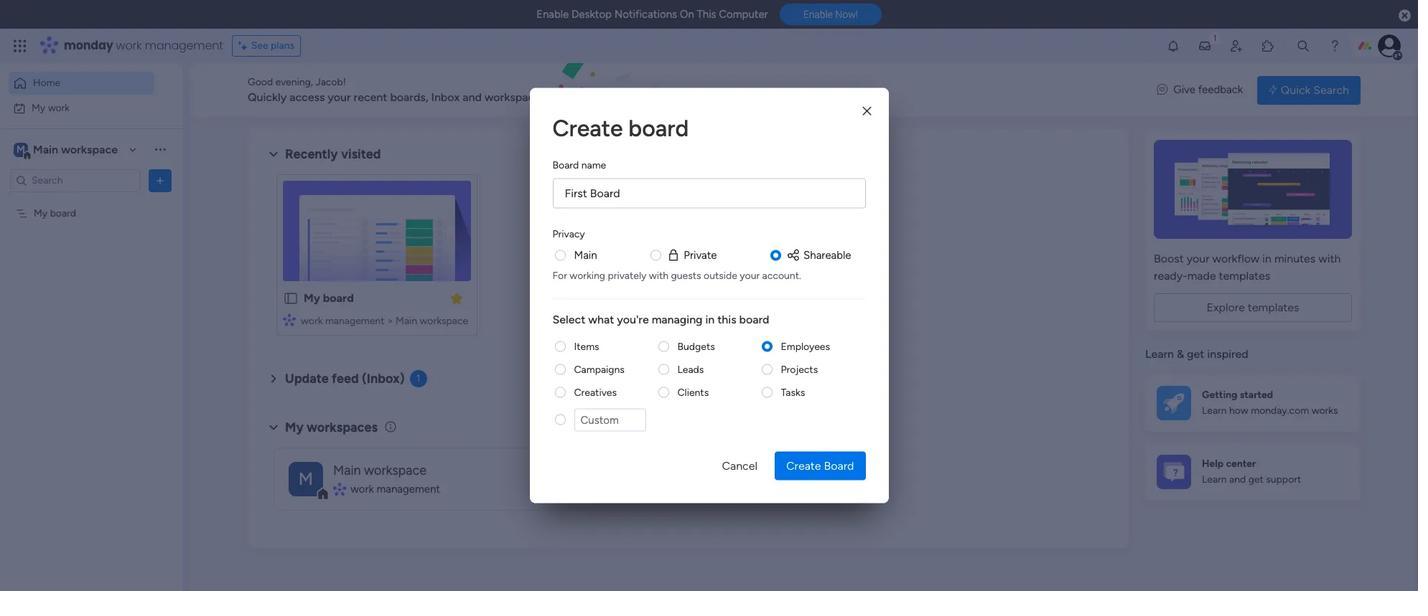 Task type: describe. For each thing, give the bounding box(es) containing it.
help center learn and get support
[[1202, 458, 1302, 486]]

boost your workflow in minutes with ready-made templates
[[1154, 252, 1341, 283]]

cancel
[[722, 459, 758, 473]]

evening,
[[275, 76, 313, 88]]

search
[[1314, 83, 1350, 97]]

help
[[1202, 458, 1224, 470]]

and inside help center learn and get support
[[1230, 474, 1246, 486]]

my inside button
[[32, 102, 45, 114]]

work right component image
[[351, 483, 374, 496]]

1 vertical spatial workspace
[[420, 315, 468, 328]]

1 horizontal spatial my board
[[304, 292, 354, 305]]

center
[[1226, 458, 1257, 470]]

public board image
[[283, 291, 299, 307]]

learn & get inspired
[[1146, 348, 1249, 361]]

good evening, jacob! quickly access your recent boards, inbox and workspaces
[[248, 76, 546, 104]]

enable desktop notifications on this computer
[[537, 8, 768, 21]]

quick search
[[1281, 83, 1350, 97]]

see
[[251, 40, 268, 52]]

getting started element
[[1146, 375, 1361, 432]]

close my workspaces image
[[265, 419, 282, 437]]

with inside privacy element
[[649, 269, 669, 282]]

main inside privacy element
[[574, 249, 597, 262]]

my work
[[32, 102, 70, 114]]

quick
[[1281, 83, 1311, 97]]

select what you're managing in this board heading
[[553, 311, 866, 328]]

made
[[1188, 269, 1217, 283]]

dapulse close image
[[1399, 9, 1412, 23]]

work right monday
[[116, 37, 142, 54]]

enable for enable desktop notifications on this computer
[[537, 8, 569, 21]]

explore
[[1207, 301, 1246, 315]]

0 vertical spatial workspace
[[61, 143, 118, 156]]

create board
[[553, 115, 689, 142]]

board inside my board list box
[[50, 207, 76, 219]]

create board heading
[[553, 111, 866, 145]]

v2 bolt switch image
[[1269, 82, 1278, 98]]

feedback
[[1199, 84, 1244, 96]]

my inside list box
[[34, 207, 48, 219]]

close recently visited image
[[265, 146, 282, 163]]

0 vertical spatial learn
[[1146, 348, 1174, 361]]

main up component image
[[333, 463, 361, 479]]

templates image image
[[1159, 140, 1348, 239]]

shareable
[[804, 249, 852, 262]]

jacob simon image
[[1378, 34, 1401, 57]]

0 horizontal spatial get
[[1187, 348, 1205, 361]]

&
[[1177, 348, 1185, 361]]

this
[[697, 8, 717, 21]]

help image
[[1328, 39, 1343, 53]]

learn for getting
[[1202, 405, 1227, 417]]

search everything image
[[1297, 39, 1311, 53]]

1
[[416, 373, 421, 385]]

templates inside button
[[1248, 301, 1300, 315]]

management for work management > main workspace
[[325, 315, 385, 328]]

feed
[[332, 371, 359, 387]]

2 vertical spatial workspace
[[364, 463, 427, 479]]

enable for enable now!
[[804, 9, 833, 20]]

recently
[[285, 147, 338, 162]]

notifications image
[[1167, 39, 1181, 53]]

and inside good evening, jacob! quickly access your recent boards, inbox and workspaces
[[463, 91, 482, 104]]

private
[[684, 249, 717, 262]]

getting started learn how monday.com works
[[1202, 389, 1339, 417]]

privacy
[[553, 228, 585, 240]]

on
[[680, 8, 694, 21]]

learn for help
[[1202, 474, 1227, 486]]

0 vertical spatial management
[[145, 37, 223, 54]]

desktop
[[572, 8, 612, 21]]

(inbox)
[[362, 371, 405, 387]]

workflow
[[1213, 252, 1260, 266]]

working
[[570, 269, 606, 282]]

Board name field
[[553, 179, 866, 209]]

v2 user feedback image
[[1157, 82, 1168, 98]]

work right component icon
[[301, 315, 323, 328]]

m inside workspace selection element
[[17, 143, 25, 156]]

create board
[[787, 459, 854, 473]]

name
[[582, 159, 606, 171]]

in inside heading
[[706, 312, 715, 326]]

main inside workspace selection element
[[33, 143, 58, 156]]

board inside button
[[824, 459, 854, 473]]

inbox
[[431, 91, 460, 104]]

templates inside boost your workflow in minutes with ready-made templates
[[1219, 269, 1271, 283]]

create board button
[[775, 452, 866, 481]]

creatives
[[574, 386, 617, 399]]

visited
[[341, 147, 381, 162]]

outside
[[704, 269, 738, 282]]

leads
[[678, 363, 704, 376]]

main button
[[574, 247, 597, 264]]

boost
[[1154, 252, 1184, 266]]

update feed (inbox)
[[285, 371, 405, 387]]

board name heading
[[553, 158, 606, 173]]

your inside good evening, jacob! quickly access your recent boards, inbox and workspaces
[[328, 91, 351, 104]]

give feedback
[[1174, 84, 1244, 96]]

your inside boost your workflow in minutes with ready-made templates
[[1187, 252, 1210, 266]]

good
[[248, 76, 273, 88]]

inspired
[[1208, 348, 1249, 361]]

privacy heading
[[553, 227, 585, 242]]

minutes
[[1275, 252, 1316, 266]]

help center element
[[1146, 444, 1361, 501]]

create for create board
[[553, 115, 623, 142]]

managing
[[652, 312, 703, 326]]

main right >
[[396, 315, 417, 328]]

open update feed (inbox) image
[[265, 371, 282, 388]]

how
[[1230, 405, 1249, 417]]

support
[[1267, 474, 1302, 486]]

my board list box
[[0, 198, 183, 420]]

my work button
[[9, 97, 154, 120]]

>
[[387, 315, 393, 328]]



Task type: vqa. For each thing, say whether or not it's contained in the screenshot.
the leftmost Apps
no



Task type: locate. For each thing, give the bounding box(es) containing it.
access
[[290, 91, 325, 104]]

0 horizontal spatial m
[[17, 143, 25, 156]]

0 horizontal spatial workspace image
[[14, 142, 28, 158]]

0 vertical spatial with
[[1319, 252, 1341, 266]]

your inside privacy element
[[740, 269, 760, 282]]

1 vertical spatial main workspace
[[333, 463, 427, 479]]

1 horizontal spatial get
[[1249, 474, 1264, 486]]

0 horizontal spatial your
[[328, 91, 351, 104]]

2 vertical spatial learn
[[1202, 474, 1227, 486]]

see plans button
[[232, 35, 301, 57]]

1 vertical spatial m
[[299, 469, 313, 490]]

for
[[553, 269, 567, 282]]

started
[[1240, 389, 1274, 401]]

boards,
[[390, 91, 429, 104]]

component image
[[283, 314, 296, 326]]

recent
[[354, 91, 388, 104]]

1 horizontal spatial enable
[[804, 9, 833, 20]]

board name
[[553, 159, 606, 171]]

create right cancel
[[787, 459, 821, 473]]

inbox image
[[1198, 39, 1213, 53]]

monday
[[64, 37, 113, 54]]

1 horizontal spatial workspaces
[[485, 91, 546, 104]]

clients
[[678, 386, 709, 399]]

0 vertical spatial my board
[[34, 207, 76, 219]]

create up name
[[553, 115, 623, 142]]

learn down getting
[[1202, 405, 1227, 417]]

jacob!
[[316, 76, 346, 88]]

create inside heading
[[553, 115, 623, 142]]

monday.com
[[1251, 405, 1310, 417]]

option
[[0, 200, 183, 203]]

1 vertical spatial management
[[325, 315, 385, 328]]

0 vertical spatial main workspace
[[33, 143, 118, 156]]

workspace up work management
[[364, 463, 427, 479]]

quick search button
[[1258, 76, 1361, 105]]

0 vertical spatial workspaces
[[485, 91, 546, 104]]

account.
[[763, 269, 802, 282]]

computer
[[719, 8, 768, 21]]

with
[[1319, 252, 1341, 266], [649, 269, 669, 282]]

ready-
[[1154, 269, 1188, 283]]

1 horizontal spatial and
[[1230, 474, 1246, 486]]

your right outside
[[740, 269, 760, 282]]

workspace image
[[14, 142, 28, 158], [289, 462, 323, 497]]

home
[[33, 77, 60, 89]]

workspace selection element
[[14, 141, 120, 160]]

what
[[588, 312, 614, 326]]

1 horizontal spatial m
[[299, 469, 313, 490]]

employees
[[781, 340, 830, 353]]

0 horizontal spatial in
[[706, 312, 715, 326]]

get right &
[[1187, 348, 1205, 361]]

explore templates
[[1207, 301, 1300, 315]]

select product image
[[13, 39, 27, 53]]

main down my work
[[33, 143, 58, 156]]

learn
[[1146, 348, 1174, 361], [1202, 405, 1227, 417], [1202, 474, 1227, 486]]

workspaces
[[485, 91, 546, 104], [307, 420, 378, 436]]

get down center
[[1249, 474, 1264, 486]]

enable left desktop
[[537, 8, 569, 21]]

0 vertical spatial board
[[553, 159, 579, 171]]

work down home
[[48, 102, 70, 114]]

0 horizontal spatial with
[[649, 269, 669, 282]]

plans
[[271, 40, 295, 52]]

your up made
[[1187, 252, 1210, 266]]

1 vertical spatial templates
[[1248, 301, 1300, 315]]

management for work management
[[377, 483, 440, 496]]

enable left 'now!'
[[804, 9, 833, 20]]

workspaces inside good evening, jacob! quickly access your recent boards, inbox and workspaces
[[485, 91, 546, 104]]

notifications
[[615, 8, 677, 21]]

my down search in workspace field
[[34, 207, 48, 219]]

getting
[[1202, 389, 1238, 401]]

main workspace up work management
[[333, 463, 427, 479]]

my down home
[[32, 102, 45, 114]]

0 vertical spatial in
[[1263, 252, 1272, 266]]

my board right public board icon
[[304, 292, 354, 305]]

items
[[574, 340, 600, 353]]

works
[[1312, 405, 1339, 417]]

0 vertical spatial your
[[328, 91, 351, 104]]

enable now!
[[804, 9, 858, 20]]

0 vertical spatial create
[[553, 115, 623, 142]]

learn inside getting started learn how monday.com works
[[1202, 405, 1227, 417]]

in left minutes
[[1263, 252, 1272, 266]]

workspace down remove from favorites image on the left
[[420, 315, 468, 328]]

0 horizontal spatial create
[[553, 115, 623, 142]]

in inside boost your workflow in minutes with ready-made templates
[[1263, 252, 1272, 266]]

1 horizontal spatial create
[[787, 459, 821, 473]]

work
[[116, 37, 142, 54], [48, 102, 70, 114], [301, 315, 323, 328], [351, 483, 374, 496]]

my board
[[34, 207, 76, 219], [304, 292, 354, 305]]

workspaces right the inbox
[[485, 91, 546, 104]]

main
[[33, 143, 58, 156], [574, 249, 597, 262], [396, 315, 417, 328], [333, 463, 361, 479]]

quickly
[[248, 91, 287, 104]]

templates right explore
[[1248, 301, 1300, 315]]

campaigns
[[574, 363, 625, 376]]

0 horizontal spatial board
[[553, 159, 579, 171]]

with inside boost your workflow in minutes with ready-made templates
[[1319, 252, 1341, 266]]

2 horizontal spatial your
[[1187, 252, 1210, 266]]

in left this
[[706, 312, 715, 326]]

board inside heading
[[553, 159, 579, 171]]

0 horizontal spatial and
[[463, 91, 482, 104]]

enable
[[537, 8, 569, 21], [804, 9, 833, 20]]

in
[[1263, 252, 1272, 266], [706, 312, 715, 326]]

1 vertical spatial workspace image
[[289, 462, 323, 497]]

1 vertical spatial in
[[706, 312, 715, 326]]

my right public board icon
[[304, 292, 320, 305]]

1 vertical spatial with
[[649, 269, 669, 282]]

0 vertical spatial and
[[463, 91, 482, 104]]

your down 'jacob!'
[[328, 91, 351, 104]]

1 horizontal spatial workspace image
[[289, 462, 323, 497]]

1 vertical spatial workspaces
[[307, 420, 378, 436]]

board inside "create board" heading
[[629, 115, 689, 142]]

enable now! button
[[780, 4, 882, 25]]

1 horizontal spatial board
[[824, 459, 854, 473]]

1 vertical spatial get
[[1249, 474, 1264, 486]]

1 horizontal spatial with
[[1319, 252, 1341, 266]]

0 vertical spatial get
[[1187, 348, 1205, 361]]

0 horizontal spatial main workspace
[[33, 143, 118, 156]]

get inside help center learn and get support
[[1249, 474, 1264, 486]]

my board inside my board list box
[[34, 207, 76, 219]]

budgets
[[678, 340, 715, 353]]

1 horizontal spatial your
[[740, 269, 760, 282]]

main workspace inside workspace selection element
[[33, 143, 118, 156]]

Search in workspace field
[[30, 172, 120, 189]]

privacy element
[[553, 247, 866, 282]]

monday work management
[[64, 37, 223, 54]]

your
[[328, 91, 351, 104], [1187, 252, 1210, 266], [740, 269, 760, 282]]

my
[[32, 102, 45, 114], [34, 207, 48, 219], [304, 292, 320, 305], [285, 420, 304, 436]]

1 image
[[1209, 29, 1222, 46]]

1 vertical spatial learn
[[1202, 405, 1227, 417]]

select
[[553, 312, 586, 326]]

give
[[1174, 84, 1196, 96]]

and down center
[[1230, 474, 1246, 486]]

my board down search in workspace field
[[34, 207, 76, 219]]

privately
[[608, 269, 647, 282]]

this
[[718, 312, 737, 326]]

0 vertical spatial templates
[[1219, 269, 1271, 283]]

0 horizontal spatial my board
[[34, 207, 76, 219]]

remove from favorites image
[[450, 291, 464, 306]]

cancel button
[[711, 452, 769, 481]]

learn left &
[[1146, 348, 1174, 361]]

0 vertical spatial m
[[17, 143, 25, 156]]

guests
[[671, 269, 702, 282]]

explore templates button
[[1154, 294, 1353, 323]]

1 vertical spatial board
[[824, 459, 854, 473]]

create inside button
[[787, 459, 821, 473]]

work management > main workspace
[[301, 315, 468, 328]]

see plans
[[251, 40, 295, 52]]

home button
[[9, 72, 154, 95]]

board inside select what you're managing in this board heading
[[740, 312, 770, 326]]

and
[[463, 91, 482, 104], [1230, 474, 1246, 486]]

create for create board
[[787, 459, 821, 473]]

m
[[17, 143, 25, 156], [299, 469, 313, 490]]

main workspace up search in workspace field
[[33, 143, 118, 156]]

close image
[[863, 106, 872, 116]]

enable inside button
[[804, 9, 833, 20]]

0 horizontal spatial enable
[[537, 8, 569, 21]]

2 vertical spatial your
[[740, 269, 760, 282]]

0 horizontal spatial workspaces
[[307, 420, 378, 436]]

templates down workflow at the right top
[[1219, 269, 1271, 283]]

1 vertical spatial my board
[[304, 292, 354, 305]]

main up working in the left top of the page
[[574, 249, 597, 262]]

with right minutes
[[1319, 252, 1341, 266]]

invite members image
[[1230, 39, 1244, 53]]

1 horizontal spatial in
[[1263, 252, 1272, 266]]

work inside button
[[48, 102, 70, 114]]

for working privately with guests outside your account.
[[553, 269, 802, 282]]

projects
[[781, 363, 818, 376]]

my workspaces
[[285, 420, 378, 436]]

update
[[285, 371, 329, 387]]

and right the inbox
[[463, 91, 482, 104]]

recently visited
[[285, 147, 381, 162]]

0 vertical spatial workspace image
[[14, 142, 28, 158]]

work management
[[351, 483, 440, 496]]

with left guests
[[649, 269, 669, 282]]

1 vertical spatial create
[[787, 459, 821, 473]]

1 horizontal spatial main workspace
[[333, 463, 427, 479]]

Custom field
[[574, 409, 646, 432]]

1 vertical spatial and
[[1230, 474, 1246, 486]]

tasks
[[781, 386, 806, 399]]

select what you're managing in this board option group
[[553, 340, 866, 441]]

templates
[[1219, 269, 1271, 283], [1248, 301, 1300, 315]]

apps image
[[1261, 39, 1276, 53]]

get
[[1187, 348, 1205, 361], [1249, 474, 1264, 486]]

learn inside help center learn and get support
[[1202, 474, 1227, 486]]

workspace image inside workspace selection element
[[14, 142, 28, 158]]

learn down help
[[1202, 474, 1227, 486]]

workspace up search in workspace field
[[61, 143, 118, 156]]

shareable button
[[787, 247, 852, 264]]

workspace
[[61, 143, 118, 156], [420, 315, 468, 328], [364, 463, 427, 479]]

2 vertical spatial management
[[377, 483, 440, 496]]

now!
[[836, 9, 858, 20]]

workspaces down update feed (inbox)
[[307, 420, 378, 436]]

my right close my workspaces icon
[[285, 420, 304, 436]]

private button
[[667, 247, 717, 264]]

component image
[[333, 483, 346, 496]]

1 vertical spatial your
[[1187, 252, 1210, 266]]

select what you're managing in this board
[[553, 312, 770, 326]]



